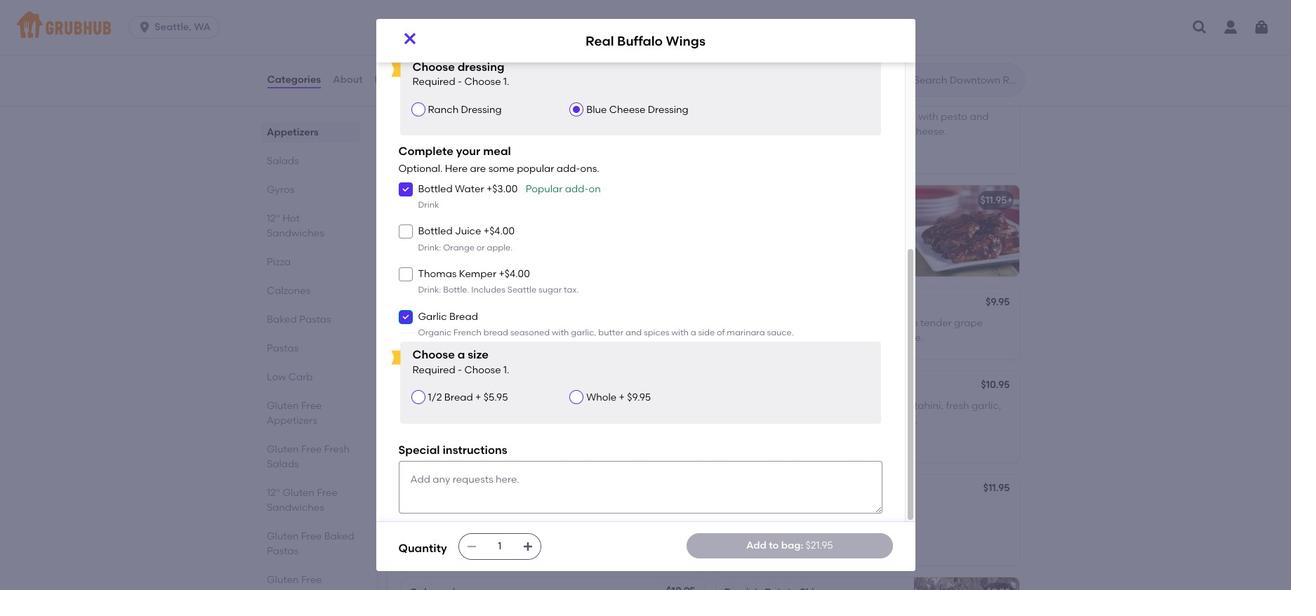 Task type: describe. For each thing, give the bounding box(es) containing it.
drink: for thomas
[[418, 285, 441, 295]]

seasoned inside organic french bread seasoned with garlic, butter and spices with a side of marinara sauce.
[[517, 111, 563, 123]]

add to bag: $21.95
[[746, 540, 833, 552]]

french inside organic french bread seasoned with garlic, butter and spices with a side of marinara sauce.
[[451, 111, 484, 123]]

fresh
[[946, 400, 969, 412]]

of down seattle
[[508, 318, 517, 330]]

1 vertical spatial appetizers
[[266, 126, 318, 138]]

peppers
[[534, 546, 574, 558]]

+ inside 'thomas kemper + $4.00 drink: bottle. includes seattle sugar tax.'
[[499, 268, 505, 280]]

see
[[412, 13, 430, 25]]

free for appetizers
[[301, 400, 322, 412]]

spicy
[[428, 14, 454, 26]]

side inside organic french bread seasoned with garlic, butter and spices with a side of marinara sauce.
[[410, 140, 429, 152]]

1. inside choose a size required - choose 1.
[[503, 364, 509, 376]]

pastas up low
[[266, 343, 298, 355]]

meatballs,
[[478, 518, 528, 530]]

of inside organic french bread seasoned with garlic, butter and spices with a side of marinara sauce.
[[431, 140, 441, 152]]

a up size
[[477, 318, 484, 330]]

organic
[[765, 111, 801, 123]]

Input item quantity number field
[[484, 534, 515, 560]]

add- inside 'complete your meal optional. here are some popular add-ons.'
[[557, 163, 580, 175]]

about button
[[332, 55, 363, 105]]

and inside a delicious dish with tiropeta, spanakopeta, meatballs, dolmades, feta cheese, greek olives, tomatoes, cucumbers, pepperoncini peppers and our homemade tzatziki sauce.
[[410, 561, 429, 572]]

0 vertical spatial $5.95
[[668, 91, 693, 103]]

dish
[[476, 484, 497, 496]]

pieces for 5
[[732, 504, 764, 515]]

5 pieces with a side of marinara sauce.
[[724, 504, 909, 515]]

with left leaves,
[[671, 328, 689, 338]]

1 sandwiches from the top
[[266, 227, 324, 239]]

main navigation navigation
[[0, 0, 1291, 55]]

pieces for 10
[[422, 318, 453, 330]]

organic for garlic,
[[410, 111, 449, 123]]

categories button
[[266, 55, 322, 105]]

served
[[840, 415, 871, 427]]

olive
[[802, 415, 824, 427]]

leaves,
[[724, 332, 757, 344]]

bread for garlic bread organic french bread seasoned with garlic, butter and spices with a side of marinara sauce.
[[449, 311, 478, 323]]

$11.95 +
[[980, 195, 1013, 206]]

gluten free appetizers
[[266, 400, 322, 427]]

topped inside toasted organic french bread seasoned with pesto and topped with mozzarella and parmesan cheese.
[[724, 125, 759, 137]]

herb-
[[781, 318, 807, 330]]

spanakopeta
[[475, 380, 540, 392]]

0 vertical spatial cheese
[[609, 104, 645, 116]]

hot and cold dish image
[[599, 475, 705, 566]]

dolmades,
[[531, 518, 581, 530]]

12" gluten free sandwiches
[[266, 487, 337, 514]]

organic inside garlic bread organic french bread seasoned with garlic, butter and spices with a side of marinara sauce.
[[418, 328, 451, 338]]

pizza
[[266, 256, 290, 268]]

spanakopeta,
[[410, 518, 476, 530]]

side inside organic garlic bread topped with mozzarella and parmesan with a side of marinara sauce.
[[410, 243, 429, 255]]

+ inside bottled juice + $4.00 drink: orange or apple.
[[484, 226, 489, 238]]

a inside feta cheese and spinach baked inside a flaky phylo dough.
[[440, 415, 446, 427]]

a up bag: on the right
[[788, 504, 795, 515]]

and inside a rich, earthy puree of garbanzo beans, tahini, fresh garlic, lemon juice and olive oil served with pita.
[[781, 415, 800, 427]]

$4.00 for thomas kemper
[[505, 268, 530, 280]]

and inside organic garlic bread topped with mozzarella and parmesan with a side of marinara sauce.
[[463, 229, 482, 241]]

baked inside the gluten free baked pastas
[[324, 531, 354, 543]]

whole
[[586, 392, 617, 404]]

with inside a delicious dish with tiropeta, spanakopeta, meatballs, dolmades, feta cheese, greek olives, tomatoes, cucumbers, pepperoncini peppers and our homemade tzatziki sauce.
[[485, 504, 505, 515]]

choose down size
[[464, 364, 501, 376]]

seasoned inside toasted organic french bread seasoned with pesto and topped with mozzarella and parmesan cheese.
[[870, 111, 916, 123]]

special
[[398, 443, 440, 457]]

seattle,
[[155, 21, 192, 33]]

bread inside organic french bread seasoned with garlic, butter and spices with a side of marinara sauce.
[[486, 111, 515, 123]]

on
[[589, 183, 601, 195]]

cheese bread image
[[599, 185, 705, 277]]

a inside organic french bread seasoned with garlic, butter and spices with a side of marinara sauce.
[[572, 125, 578, 137]]

oil
[[827, 415, 837, 427]]

popular
[[517, 163, 554, 175]]

gluten for gluten free fresh salads
[[266, 444, 298, 456]]

tax.
[[564, 285, 579, 295]]

your
[[456, 145, 480, 158]]

mozzarella inside organic garlic bread topped with mozzarella and parmesan with a side of marinara sauce.
[[410, 229, 461, 241]]

juice
[[455, 226, 481, 238]]

with up cheese.
[[918, 111, 938, 123]]

1 vertical spatial add-
[[565, 183, 589, 195]]

spicy wings
[[428, 14, 485, 26]]

bottled for bottled water + $3.00
[[418, 183, 453, 195]]

bottled water + $3.00
[[418, 183, 518, 195]]

free for baked
[[301, 531, 322, 543]]

and inside organic french bread seasoned with garlic, butter and spices with a side of marinara sauce.
[[496, 125, 515, 137]]

complete
[[398, 145, 454, 158]]

sandwiches inside 12" gluten free sandwiches
[[266, 502, 324, 514]]

tiropeta and spanakopeta image
[[599, 371, 705, 463]]

with inside a rich, earthy puree of garbanzo beans, tahini, fresh garlic, lemon juice and olive oil served with pita.
[[874, 415, 894, 427]]

garlic for garlic bread
[[410, 91, 439, 103]]

tiropeta,
[[508, 504, 549, 515]]

search icon image
[[891, 72, 908, 88]]

puree
[[790, 400, 817, 412]]

choose up the garlic bread on the left of the page
[[412, 60, 455, 74]]

wings right spicy
[[456, 14, 485, 26]]

feta
[[410, 532, 429, 544]]

pesto
[[941, 111, 967, 123]]

cold
[[451, 484, 474, 496]]

$21.95
[[806, 540, 833, 552]]

1 horizontal spatial hot
[[410, 484, 427, 496]]

side down includes at the left top of the page
[[486, 318, 506, 330]]

free inside 12" gluten free sandwiches
[[317, 487, 337, 499]]

beans,
[[880, 400, 912, 412]]

delicious
[[419, 504, 461, 515]]

garlic for garlic bread organic french bread seasoned with garlic, butter and spices with a side of marinara sauce.
[[418, 311, 447, 323]]

tender
[[920, 318, 952, 330]]

with down sugar
[[552, 328, 569, 338]]

0 horizontal spatial baked
[[266, 314, 297, 326]]

of inside organic garlic bread topped with mozzarella and parmesan with a side of marinara sauce.
[[431, 243, 441, 255]]

cheese for organic garlic bread topped with mozzarella and parmesan with a side of marinara sauce.
[[410, 195, 446, 206]]

spinach
[[491, 400, 529, 412]]

sauce. inside organic french bread seasoned with garlic, butter and spices with a side of marinara sauce.
[[490, 140, 521, 152]]

italian-style wings
[[745, 14, 834, 26]]

of inside a rich, earthy puree of garbanzo beans, tahini, fresh garlic, lemon juice and olive oil served with pita.
[[820, 400, 829, 412]]

includes
[[471, 285, 505, 295]]

quantity
[[398, 542, 447, 556]]

phylo
[[473, 415, 500, 427]]

thomas kemper + $4.00 drink: bottle. includes seattle sugar tax.
[[418, 268, 579, 295]]

bread for cheese bread
[[448, 195, 478, 206]]

topped inside organic garlic bread topped with mozzarella and parmesan with a side of marinara sauce.
[[512, 214, 547, 226]]

organic garlic bread topped with mozzarella and parmesan with a side of marinara sauce.
[[410, 214, 569, 255]]

thomas
[[418, 268, 457, 280]]

tiropeta
[[410, 380, 451, 392]]

gluten free pastas
[[266, 574, 322, 590]]

a delicious dish with tiropeta, spanakopeta, meatballs, dolmades, feta cheese, greek olives, tomatoes, cucumbers, pepperoncini peppers and our homemade tzatziki sauce.
[[410, 504, 581, 572]]

free for fresh
[[301, 444, 322, 456]]

sticks
[[448, 298, 477, 310]]

bread inside organic garlic bread topped with mozzarella and parmesan with a side of marinara sauce.
[[480, 214, 509, 226]]

orange
[[443, 243, 475, 253]]

with up popular
[[549, 125, 569, 137]]

blue
[[586, 104, 607, 116]]

wings right style
[[804, 14, 834, 26]]

2 dressing from the left
[[648, 104, 689, 116]]

flaky
[[449, 415, 471, 427]]

and inside the lemon and herb-infused rice enclosed in tender grape leaves, 6 pieces with side of tzatziki sauce.
[[759, 318, 778, 330]]

marinara inside organic french bread seasoned with garlic, butter and spices with a side of marinara sauce.
[[443, 140, 488, 152]]

toasted
[[724, 111, 762, 123]]

wings up buffalo
[[610, 14, 639, 26]]

feta
[[410, 400, 431, 412]]

cheese for 10 pieces with a side of marinara sauce.
[[410, 298, 446, 310]]

earthy
[[756, 400, 787, 412]]

pastas inside gluten free pastas
[[266, 589, 298, 590]]

lemon
[[724, 415, 754, 427]]

real buffalo wings image
[[914, 185, 1019, 277]]

parmesan inside organic garlic bread topped with mozzarella and parmesan with a side of marinara sauce.
[[485, 229, 533, 241]]

spices inside garlic bread organic french bread seasoned with garlic, butter and spices with a side of marinara sauce.
[[644, 328, 669, 338]]

seattle, wa button
[[129, 16, 225, 39]]

tahini,
[[914, 400, 944, 412]]

svg image inside main navigation "navigation"
[[1191, 19, 1208, 36]]

see details
[[412, 13, 465, 25]]

garlic
[[451, 214, 478, 226]]

rich,
[[734, 400, 754, 412]]

homemade
[[449, 561, 505, 572]]

$11.95 for $11.95
[[983, 482, 1010, 494]]

tzatziki inside a delicious dish with tiropeta, spanakopeta, meatballs, dolmades, feta cheese, greek olives, tomatoes, cucumbers, pepperoncini peppers and our homemade tzatziki sauce.
[[507, 561, 540, 572]]

dough.
[[502, 415, 535, 427]]

with down sticks
[[455, 318, 475, 330]]

hot inside 12" hot sandwiches
[[282, 213, 299, 225]]

sauce. inside a delicious dish with tiropeta, spanakopeta, meatballs, dolmades, feta cheese, greek olives, tomatoes, cucumbers, pepperoncini peppers and our homemade tzatziki sauce.
[[542, 561, 574, 572]]

0 horizontal spatial $9.95
[[627, 392, 651, 404]]

and inside feta cheese and spinach baked inside a flaky phylo dough.
[[470, 400, 489, 412]]

bread for garlic bread
[[442, 91, 471, 103]]

here
[[445, 163, 468, 175]]

cheese,
[[431, 532, 468, 544]]

with up to
[[766, 504, 786, 515]]

sauce. inside organic garlic bread topped with mozzarella and parmesan with a side of marinara sauce.
[[490, 243, 521, 255]]

drink: for bottled
[[418, 243, 441, 253]]

marinara down sugar
[[520, 318, 564, 330]]

$11.95 for $11.95 +
[[980, 195, 1007, 206]]

sugar
[[538, 285, 562, 295]]

are
[[470, 163, 486, 175]]

garlic, inside garlic bread organic french bread seasoned with garlic, butter and spices with a side of marinara sauce.
[[571, 328, 596, 338]]

1 salads from the top
[[266, 155, 299, 167]]

calzones
[[266, 285, 310, 297]]

of up the $21.95
[[819, 504, 828, 515]]

dressing
[[458, 60, 504, 74]]



Task type: vqa. For each thing, say whether or not it's contained in the screenshot.
SPECIAL INSTRUCTIONS
yes



Task type: locate. For each thing, give the bounding box(es) containing it.
0 vertical spatial appetizers
[[398, 49, 479, 67]]

butter up your
[[464, 125, 493, 137]]

- inside choose a size required - choose 1.
[[458, 364, 462, 376]]

1 dressing from the left
[[461, 104, 502, 116]]

0 horizontal spatial butter
[[464, 125, 493, 137]]

gluten down gluten free appetizers
[[266, 444, 298, 456]]

0 vertical spatial parmesan
[[859, 125, 908, 137]]

$5.95 up phylo
[[484, 392, 508, 404]]

bottled inside bottled juice + $4.00 drink: orange or apple.
[[418, 226, 453, 238]]

0 vertical spatial spices
[[517, 125, 547, 137]]

garlic, down the $10.95
[[972, 400, 1001, 412]]

pieces inside the lemon and herb-infused rice enclosed in tender grape leaves, 6 pieces with side of tzatziki sauce.
[[767, 332, 799, 344]]

tzatziki down enclosed
[[857, 332, 890, 344]]

sauce. inside garlic bread organic french bread seasoned with garlic, butter and spices with a side of marinara sauce.
[[767, 328, 794, 338]]

with down organic
[[762, 125, 782, 137]]

1 horizontal spatial parmesan
[[859, 125, 908, 137]]

lemon
[[724, 318, 757, 330]]

$5.95 up 'blue cheese dressing'
[[668, 91, 693, 103]]

2 horizontal spatial garlic,
[[972, 400, 1001, 412]]

$9.95
[[986, 296, 1010, 308], [627, 392, 651, 404]]

seattle, wa
[[155, 21, 211, 33]]

bread inside garlic bread organic french bread seasoned with garlic, butter and spices with a side of marinara sauce.
[[449, 311, 478, 323]]

of left orange
[[431, 243, 441, 255]]

1/2 bread + $5.95
[[428, 392, 508, 404]]

reviews button
[[374, 55, 414, 105]]

marinara inside organic garlic bread topped with mozzarella and parmesan with a side of marinara sauce.
[[443, 243, 488, 255]]

toasted organic french bread seasoned with pesto and topped with mozzarella and parmesan cheese.
[[724, 111, 989, 137]]

lemon and herb-infused rice enclosed in tender grape leaves, 6 pieces with side of tzatziki sauce.
[[724, 318, 983, 344]]

a left rich,
[[724, 400, 731, 412]]

1 vertical spatial 1.
[[503, 364, 509, 376]]

bottled down drink
[[418, 226, 453, 238]]

hot down 'gyros'
[[282, 213, 299, 225]]

0 vertical spatial $11.95
[[980, 195, 1007, 206]]

mozzarella up orange
[[410, 229, 461, 241]]

12" inside 12" gluten free sandwiches
[[266, 487, 280, 499]]

garlic up ranch
[[410, 91, 439, 103]]

$4.00 inside bottled juice + $4.00 drink: orange or apple.
[[489, 226, 515, 238]]

1 vertical spatial $9.95
[[627, 392, 651, 404]]

to
[[769, 540, 779, 552]]

required inside choose dressing required - choose 1.
[[412, 76, 455, 88]]

1 horizontal spatial tzatziki
[[857, 332, 890, 344]]

wa
[[194, 21, 211, 33]]

Special instructions text field
[[398, 461, 882, 514]]

instructions
[[443, 443, 507, 457]]

required inside choose a size required - choose 1.
[[412, 364, 455, 376]]

popular
[[526, 183, 563, 195]]

2 vertical spatial appetizers
[[266, 415, 317, 427]]

hot
[[282, 213, 299, 225], [410, 484, 427, 496]]

bbq wings
[[586, 14, 639, 26]]

1 horizontal spatial baked
[[324, 531, 354, 543]]

a down cheese
[[440, 415, 446, 427]]

garlic, inside organic french bread seasoned with garlic, butter and spices with a side of marinara sauce.
[[432, 125, 462, 137]]

free inside gluten free fresh salads
[[301, 444, 322, 456]]

with down beans,
[[874, 415, 894, 427]]

gluten inside gluten free appetizers
[[266, 400, 298, 412]]

side up the $21.95
[[797, 504, 816, 515]]

mozzarella down organic
[[784, 125, 835, 137]]

in
[[910, 318, 918, 330]]

organic down drink
[[410, 214, 449, 226]]

bottled up drink
[[418, 183, 453, 195]]

or
[[477, 243, 485, 253]]

choose up tiropeta
[[412, 349, 455, 362]]

spices
[[517, 125, 547, 137], [644, 328, 669, 338]]

1 vertical spatial bottled
[[418, 226, 453, 238]]

0 vertical spatial garlic,
[[432, 125, 462, 137]]

seasoned up popular
[[517, 111, 563, 123]]

ons.
[[580, 163, 599, 175]]

2 vertical spatial organic
[[418, 328, 451, 338]]

bread up ranch dressing
[[442, 91, 471, 103]]

1 vertical spatial parmesan
[[485, 229, 533, 241]]

free inside gluten free appetizers
[[301, 400, 322, 412]]

bread
[[486, 111, 515, 123], [839, 111, 868, 123], [480, 214, 509, 226], [484, 328, 508, 338]]

buffalo
[[617, 33, 663, 49]]

a inside organic garlic bread topped with mozzarella and parmesan with a side of marinara sauce.
[[558, 229, 565, 241]]

hot up the delicious
[[410, 484, 427, 496]]

$11.95
[[980, 195, 1007, 206], [983, 482, 1010, 494]]

of up oil
[[820, 400, 829, 412]]

sauce. inside the lemon and herb-infused rice enclosed in tender grape leaves, 6 pieces with side of tzatziki sauce.
[[892, 332, 923, 344]]

free down carb
[[301, 400, 322, 412]]

garlic inside garlic bread organic french bread seasoned with garlic, butter and spices with a side of marinara sauce.
[[418, 311, 447, 323]]

6
[[759, 332, 765, 344]]

categories
[[267, 74, 321, 86]]

1 horizontal spatial butter
[[598, 328, 624, 338]]

1 vertical spatial topped
[[512, 214, 547, 226]]

1 horizontal spatial topped
[[724, 125, 759, 137]]

baked down calzones at the left
[[266, 314, 297, 326]]

choose a size required - choose 1.
[[412, 349, 509, 376]]

0 vertical spatial sandwiches
[[266, 227, 324, 239]]

0 vertical spatial mozzarella
[[784, 125, 835, 137]]

blue cheese dressing
[[586, 104, 689, 116]]

bread down sticks
[[449, 311, 478, 323]]

a inside garlic bread organic french bread seasoned with garlic, butter and spices with a side of marinara sauce.
[[691, 328, 696, 338]]

butter
[[464, 125, 493, 137], [598, 328, 624, 338]]

0 vertical spatial garlic
[[410, 91, 439, 103]]

cucumbers,
[[410, 546, 466, 558]]

gluten inside 12" gluten free sandwiches
[[282, 487, 314, 499]]

0 vertical spatial butter
[[464, 125, 493, 137]]

0 vertical spatial $9.95
[[986, 296, 1010, 308]]

inside
[[410, 415, 437, 427]]

carb
[[288, 371, 312, 383]]

of
[[431, 140, 441, 152], [431, 243, 441, 255], [508, 318, 517, 330], [717, 328, 725, 338], [845, 332, 854, 344], [820, 400, 829, 412], [819, 504, 828, 515]]

cheese.
[[910, 125, 947, 137]]

a inside a delicious dish with tiropeta, spanakopeta, meatballs, dolmades, feta cheese, greek olives, tomatoes, cucumbers, pepperoncini peppers and our homemade tzatziki sauce.
[[410, 504, 417, 515]]

1 horizontal spatial spices
[[644, 328, 669, 338]]

1. down dressing
[[503, 76, 509, 88]]

gluten down low
[[266, 400, 298, 412]]

salads up 'gyros'
[[266, 155, 299, 167]]

french right organic
[[804, 111, 836, 123]]

a for a rich, earthy puree of garbanzo beans, tahini, fresh garlic, lemon juice and olive oil served with pita.
[[724, 400, 731, 412]]

italian-
[[745, 14, 779, 26]]

french down the garlic bread on the left of the page
[[451, 111, 484, 123]]

with inside the lemon and herb-infused rice enclosed in tender grape leaves, 6 pieces with side of tzatziki sauce.
[[801, 332, 821, 344]]

$4.00 for bottled juice
[[489, 226, 515, 238]]

1 vertical spatial baked
[[324, 531, 354, 543]]

appetizers up gluten free fresh salads
[[266, 415, 317, 427]]

0 vertical spatial -
[[458, 76, 462, 88]]

cheese down the optional.
[[410, 195, 446, 206]]

side
[[410, 140, 429, 152], [410, 243, 429, 255], [486, 318, 506, 330], [698, 328, 715, 338], [823, 332, 843, 344], [797, 504, 816, 515]]

1 vertical spatial spices
[[644, 328, 669, 338]]

garlic bread organic french bread seasoned with garlic, butter and spices with a side of marinara sauce.
[[418, 311, 794, 338]]

0 vertical spatial drink:
[[418, 243, 441, 253]]

sandwiches up pizza
[[266, 227, 324, 239]]

bread for 1/2 bread + $5.95
[[444, 392, 473, 404]]

1 horizontal spatial $9.95
[[986, 296, 1010, 308]]

a left the delicious
[[410, 504, 417, 515]]

bread
[[442, 91, 471, 103], [448, 195, 478, 206], [449, 311, 478, 323], [444, 392, 473, 404]]

french inside toasted organic french bread seasoned with pesto and topped with mozzarella and parmesan cheese.
[[804, 111, 836, 123]]

gluten for gluten free pastas
[[266, 574, 298, 586]]

0 horizontal spatial $5.95
[[484, 392, 508, 404]]

required up the garlic bread on the left of the page
[[412, 76, 455, 88]]

romio's potato skins image
[[914, 578, 1019, 590]]

1 drink: from the top
[[418, 243, 441, 253]]

Search Downtown Romio's Pizza and Pasta search field
[[912, 74, 1020, 87]]

$4.00 inside 'thomas kemper + $4.00 drink: bottle. includes seattle sugar tax.'
[[505, 268, 530, 280]]

1 vertical spatial required
[[412, 364, 455, 376]]

- up tiropeta and spanakopeta at the bottom of the page
[[458, 364, 462, 376]]

1 horizontal spatial dressing
[[648, 104, 689, 116]]

0 vertical spatial organic
[[410, 111, 449, 123]]

gluten
[[266, 400, 298, 412], [266, 444, 298, 456], [282, 487, 314, 499], [266, 531, 298, 543], [266, 574, 298, 586]]

side inside garlic bread organic french bread seasoned with garlic, butter and spices with a side of marinara sauce.
[[698, 328, 715, 338]]

12" down 'gyros'
[[266, 213, 280, 225]]

french inside garlic bread organic french bread seasoned with garlic, butter and spices with a side of marinara sauce.
[[454, 328, 482, 338]]

0 horizontal spatial a
[[410, 504, 417, 515]]

gluten inside the gluten free baked pastas
[[266, 531, 298, 543]]

parmesan up apple.
[[485, 229, 533, 241]]

0 horizontal spatial garlic,
[[432, 125, 462, 137]]

1 - from the top
[[458, 76, 462, 88]]

free inside the gluten free baked pastas
[[301, 531, 322, 543]]

0 vertical spatial salads
[[266, 155, 299, 167]]

1 vertical spatial $5.95
[[484, 392, 508, 404]]

2 1. from the top
[[503, 364, 509, 376]]

1 required from the top
[[412, 76, 455, 88]]

bread inside toasted organic french bread seasoned with pesto and topped with mozzarella and parmesan cheese.
[[839, 111, 868, 123]]

2 sandwiches from the top
[[266, 502, 324, 514]]

0 vertical spatial $4.00
[[489, 226, 515, 238]]

0 vertical spatial a
[[724, 400, 731, 412]]

bread up 'garlic'
[[448, 195, 478, 206]]

garlic, inside a rich, earthy puree of garbanzo beans, tahini, fresh garlic, lemon juice and olive oil served with pita.
[[972, 400, 1001, 412]]

wings right buffalo
[[666, 33, 706, 49]]

free inside gluten free pastas
[[301, 574, 322, 586]]

drink: up thomas
[[418, 243, 441, 253]]

12" down gluten free fresh salads
[[266, 487, 280, 499]]

a left leaves,
[[691, 328, 696, 338]]

0 vertical spatial add-
[[557, 163, 580, 175]]

2 vertical spatial pieces
[[732, 504, 764, 515]]

0 horizontal spatial hot
[[282, 213, 299, 225]]

marinara left herb-
[[727, 328, 765, 338]]

seasoned inside garlic bread organic french bread seasoned with garlic, butter and spices with a side of marinara sauce.
[[510, 328, 550, 338]]

organic down the garlic bread on the left of the page
[[410, 111, 449, 123]]

bread inside garlic bread organic french bread seasoned with garlic, butter and spices with a side of marinara sauce.
[[484, 328, 508, 338]]

and inside garlic bread organic french bread seasoned with garlic, butter and spices with a side of marinara sauce.
[[626, 328, 642, 338]]

gluten inside gluten free fresh salads
[[266, 444, 298, 456]]

+
[[1006, 90, 1012, 102], [487, 183, 492, 195], [1007, 195, 1013, 206], [484, 226, 489, 238], [499, 268, 505, 280], [475, 392, 481, 404], [619, 392, 625, 404]]

parmesan inside toasted organic french bread seasoned with pesto and topped with mozzarella and parmesan cheese.
[[859, 125, 908, 137]]

1 vertical spatial butter
[[598, 328, 624, 338]]

1/2
[[428, 392, 442, 404]]

1 vertical spatial garlic
[[418, 311, 447, 323]]

1 horizontal spatial garlic,
[[571, 328, 596, 338]]

1 vertical spatial sandwiches
[[266, 502, 324, 514]]

dish
[[464, 504, 483, 515]]

marinara up the here
[[443, 140, 488, 152]]

juice
[[756, 415, 779, 427]]

seasoned down search icon
[[870, 111, 916, 123]]

add
[[746, 540, 767, 552]]

garlic, down ranch
[[432, 125, 462, 137]]

pastas down the gluten free baked pastas
[[266, 589, 298, 590]]

garlic bread image
[[599, 82, 705, 173]]

0 horizontal spatial pieces
[[422, 318, 453, 330]]

hot and cold dish
[[410, 484, 497, 496]]

svg image
[[1191, 19, 1208, 36], [401, 185, 410, 194], [401, 270, 410, 279], [466, 541, 477, 553]]

0 vertical spatial 12"
[[266, 213, 280, 225]]

1 vertical spatial hot
[[410, 484, 427, 496]]

0 vertical spatial pieces
[[422, 318, 453, 330]]

side left leaves,
[[698, 328, 715, 338]]

with up complete at the left of page
[[410, 125, 430, 137]]

tzatziki inside the lemon and herb-infused rice enclosed in tender grape leaves, 6 pieces with side of tzatziki sauce.
[[857, 332, 890, 344]]

1 vertical spatial -
[[458, 364, 462, 376]]

infused
[[807, 318, 841, 330]]

salads inside gluten free fresh salads
[[266, 458, 299, 470]]

1 bottled from the top
[[418, 183, 453, 195]]

with down the popular
[[536, 229, 556, 241]]

12" for 12" hot sandwiches
[[266, 213, 280, 225]]

2 required from the top
[[412, 364, 455, 376]]

$5.95
[[668, 91, 693, 103], [484, 392, 508, 404]]

1 vertical spatial tzatziki
[[507, 561, 540, 572]]

- inside choose dressing required - choose 1.
[[458, 76, 462, 88]]

organic for mozzarella
[[410, 214, 449, 226]]

2 drink: from the top
[[418, 285, 441, 295]]

2 12" from the top
[[266, 487, 280, 499]]

fresh
[[324, 444, 349, 456]]

seasoned
[[517, 111, 563, 123], [870, 111, 916, 123], [510, 328, 550, 338]]

bottled for bottled juice + $4.00 drink: orange or apple.
[[418, 226, 453, 238]]

butter up 'whole + $9.95'
[[598, 328, 624, 338]]

bottled juice + $4.00 drink: orange or apple.
[[418, 226, 515, 253]]

1 vertical spatial 12"
[[266, 487, 280, 499]]

appetizers down spicy
[[398, 49, 479, 67]]

1 vertical spatial garlic,
[[571, 328, 596, 338]]

1 vertical spatial mozzarella
[[410, 229, 461, 241]]

free for pastas
[[301, 574, 322, 586]]

bbq
[[586, 14, 607, 26]]

0 vertical spatial hot
[[282, 213, 299, 225]]

1. inside choose dressing required - choose 1.
[[503, 76, 509, 88]]

marinara inside garlic bread organic french bread seasoned with garlic, butter and spices with a side of marinara sauce.
[[727, 328, 765, 338]]

with up meatballs,
[[485, 504, 505, 515]]

1 vertical spatial organic
[[410, 214, 449, 226]]

12" inside 12" hot sandwiches
[[266, 213, 280, 225]]

$3.00
[[492, 183, 518, 195]]

low carb
[[266, 371, 312, 383]]

1 horizontal spatial $5.95
[[668, 91, 693, 103]]

0 vertical spatial tzatziki
[[857, 332, 890, 344]]

0 horizontal spatial dressing
[[461, 104, 502, 116]]

a left size
[[458, 349, 465, 362]]

organic down cheese sticks
[[418, 328, 451, 338]]

$6.95
[[982, 90, 1006, 102]]

choose down dressing
[[464, 76, 501, 88]]

2 - from the top
[[458, 364, 462, 376]]

0 horizontal spatial topped
[[512, 214, 547, 226]]

of up the optional.
[[431, 140, 441, 152]]

a inside a rich, earthy puree of garbanzo beans, tahini, fresh garlic, lemon juice and olive oil served with pita.
[[724, 400, 731, 412]]

drink: inside bottled juice + $4.00 drink: orange or apple.
[[418, 243, 441, 253]]

with
[[918, 111, 938, 123], [410, 125, 430, 137], [549, 125, 569, 137], [762, 125, 782, 137], [549, 214, 569, 226], [536, 229, 556, 241], [455, 318, 475, 330], [552, 328, 569, 338], [671, 328, 689, 338], [801, 332, 821, 344], [874, 415, 894, 427], [485, 504, 505, 515], [766, 504, 786, 515]]

of inside the lemon and herb-infused rice enclosed in tender grape leaves, 6 pieces with side of tzatziki sauce.
[[845, 332, 854, 344]]

cheese sticks
[[410, 298, 477, 310]]

reviews
[[375, 74, 414, 86]]

side up the optional.
[[410, 140, 429, 152]]

butter inside organic french bread seasoned with garlic, butter and spices with a side of marinara sauce.
[[464, 125, 493, 137]]

with down popular add-on
[[549, 214, 569, 226]]

1 horizontal spatial a
[[724, 400, 731, 412]]

$6.95 +
[[982, 90, 1012, 102]]

mozzarella
[[784, 125, 835, 137], [410, 229, 461, 241]]

gluten for gluten free appetizers
[[266, 400, 298, 412]]

free down 12" gluten free sandwiches
[[301, 531, 322, 543]]

0 horizontal spatial parmesan
[[485, 229, 533, 241]]

kemper
[[459, 268, 496, 280]]

ranch dressing
[[428, 104, 502, 116]]

marinara down the juice in the top left of the page
[[443, 243, 488, 255]]

12" for 12" gluten free sandwiches
[[266, 487, 280, 499]]

a inside choose a size required - choose 1.
[[458, 349, 465, 362]]

mozzarella inside toasted organic french bread seasoned with pesto and topped with mozzarella and parmesan cheese.
[[784, 125, 835, 137]]

grape
[[954, 318, 983, 330]]

pastas inside the gluten free baked pastas
[[266, 546, 298, 557]]

gluten down gluten free fresh salads
[[282, 487, 314, 499]]

side up thomas
[[410, 243, 429, 255]]

parmesan
[[859, 125, 908, 137], [485, 229, 533, 241]]

10 pieces with a side of marinara sauce.
[[410, 318, 598, 330]]

seattle
[[507, 285, 536, 295]]

1 horizontal spatial pieces
[[732, 504, 764, 515]]

gluten for gluten free baked pastas
[[266, 531, 298, 543]]

add- down ons.
[[565, 183, 589, 195]]

1 vertical spatial salads
[[266, 458, 299, 470]]

1 vertical spatial a
[[410, 504, 417, 515]]

pieces right 5
[[732, 504, 764, 515]]

low
[[266, 371, 286, 383]]

5
[[724, 504, 730, 515]]

0 vertical spatial 1.
[[503, 76, 509, 88]]

1 vertical spatial pieces
[[767, 332, 799, 344]]

gluten inside gluten free pastas
[[266, 574, 298, 586]]

free
[[301, 400, 322, 412], [301, 444, 322, 456], [317, 487, 337, 499], [301, 531, 322, 543], [301, 574, 322, 586]]

free down the gluten free baked pastas
[[301, 574, 322, 586]]

with down the infused
[[801, 332, 821, 344]]

2 bottled from the top
[[418, 226, 453, 238]]

of down rice
[[845, 332, 854, 344]]

0 horizontal spatial spices
[[517, 125, 547, 137]]

2 vertical spatial cheese
[[410, 298, 446, 310]]

free left fresh
[[301, 444, 322, 456]]

of left 6
[[717, 328, 725, 338]]

cheese up 10
[[410, 298, 446, 310]]

1 vertical spatial $11.95
[[983, 482, 1010, 494]]

1 12" from the top
[[266, 213, 280, 225]]

bread up flaky
[[444, 392, 473, 404]]

$4.00 up apple.
[[489, 226, 515, 238]]

enclosed
[[864, 318, 907, 330]]

2 salads from the top
[[266, 458, 299, 470]]

2 horizontal spatial pieces
[[767, 332, 799, 344]]

drink: down thomas
[[418, 285, 441, 295]]

butter inside garlic bread organic french bread seasoned with garlic, butter and spices with a side of marinara sauce.
[[598, 328, 624, 338]]

a for a delicious dish with tiropeta, spanakopeta, meatballs, dolmades, feta cheese, greek olives, tomatoes, cucumbers, pepperoncini peppers and our homemade tzatziki sauce.
[[410, 504, 417, 515]]

1 vertical spatial drink:
[[418, 285, 441, 295]]

gluten down 12" gluten free sandwiches
[[266, 531, 298, 543]]

0 vertical spatial topped
[[724, 125, 759, 137]]

organic french bread seasoned with garlic, butter and spices with a side of marinara sauce.
[[410, 111, 578, 152]]

1 vertical spatial $4.00
[[505, 268, 530, 280]]

spices inside organic french bread seasoned with garlic, butter and spices with a side of marinara sauce.
[[517, 125, 547, 137]]

seasoned down seattle
[[510, 328, 550, 338]]

2 vertical spatial garlic,
[[972, 400, 1001, 412]]

appetizers down "categories" button at the top of the page
[[266, 126, 318, 138]]

gyros
[[266, 184, 294, 196]]

1 1. from the top
[[503, 76, 509, 88]]

0 vertical spatial bottled
[[418, 183, 453, 195]]

our
[[431, 561, 447, 572]]

marinara up the $21.95
[[831, 504, 875, 515]]

appetizers inside gluten free appetizers
[[266, 415, 317, 427]]

0 vertical spatial required
[[412, 76, 455, 88]]

svg image inside seattle, wa button
[[138, 20, 152, 34]]

of inside garlic bread organic french bread seasoned with garlic, butter and spices with a side of marinara sauce.
[[717, 328, 725, 338]]

parmesan left cheese.
[[859, 125, 908, 137]]

0 horizontal spatial mozzarella
[[410, 229, 461, 241]]

pastas down calzones at the left
[[299, 314, 331, 326]]

side inside the lemon and herb-infused rice enclosed in tender grape leaves, 6 pieces with side of tzatziki sauce.
[[823, 332, 843, 344]]

feta cheese and spinach baked inside a flaky phylo dough.
[[410, 400, 562, 427]]

10
[[410, 318, 419, 330]]

1 vertical spatial cheese
[[410, 195, 446, 206]]

0 horizontal spatial tzatziki
[[507, 561, 540, 572]]

pastas up gluten free pastas
[[266, 546, 298, 557]]

a up popular add-on
[[572, 125, 578, 137]]

0 vertical spatial baked
[[266, 314, 297, 326]]

baked down 12" gluten free sandwiches
[[324, 531, 354, 543]]

organic inside organic garlic bread topped with mozzarella and parmesan with a side of marinara sauce.
[[410, 214, 449, 226]]

1 horizontal spatial mozzarella
[[784, 125, 835, 137]]

$10.95
[[981, 379, 1010, 391]]

gluten free fresh salads
[[266, 444, 349, 470]]

drink: inside 'thomas kemper + $4.00 drink: bottle. includes seattle sugar tax.'
[[418, 285, 441, 295]]

svg image
[[1253, 19, 1270, 36], [138, 20, 152, 34], [401, 30, 418, 47], [401, 228, 410, 236], [401, 313, 410, 321], [522, 541, 533, 553]]

tzatziki down pepperoncini
[[507, 561, 540, 572]]

organic inside organic french bread seasoned with garlic, butter and spices with a side of marinara sauce.
[[410, 111, 449, 123]]



